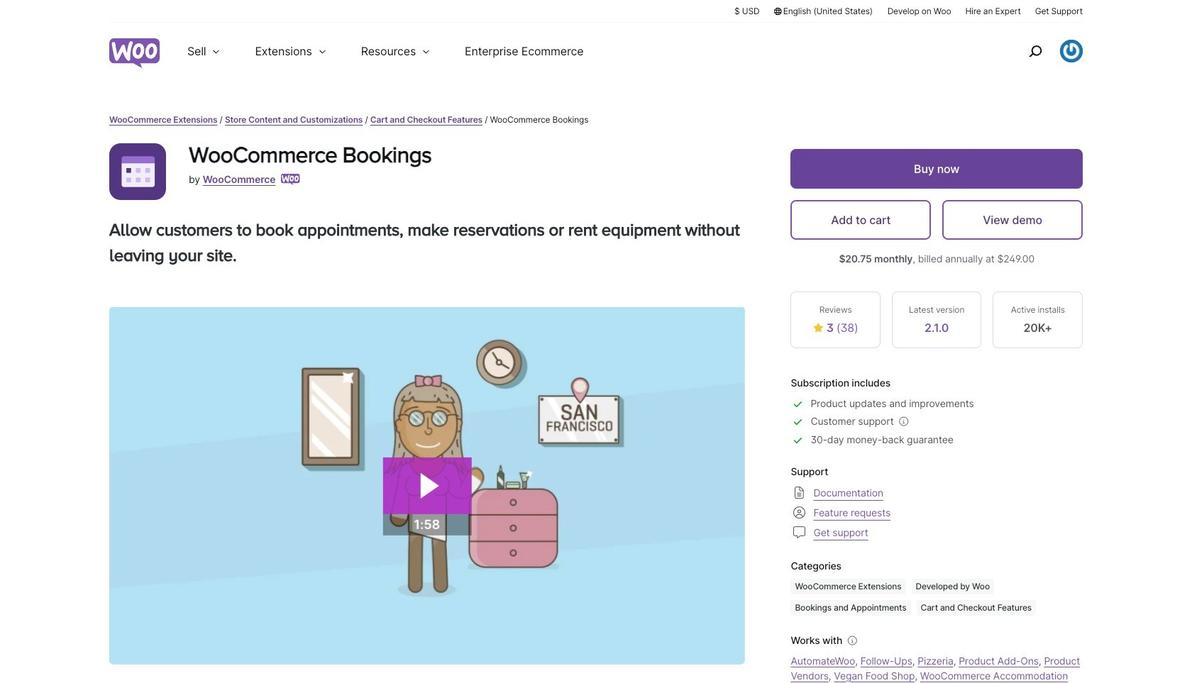 Task type: locate. For each thing, give the bounding box(es) containing it.
file lines image
[[791, 484, 808, 502]]

product icon image
[[109, 143, 166, 200]]

open account menu image
[[1061, 40, 1083, 62]]

message image
[[791, 524, 808, 541]]

search image
[[1024, 40, 1047, 62]]

circle user image
[[791, 504, 808, 521]]

circle info image
[[846, 634, 860, 648]]



Task type: vqa. For each thing, say whether or not it's contained in the screenshot.
'Search' icon
yes



Task type: describe. For each thing, give the bounding box(es) containing it.
breadcrumb element
[[109, 114, 1083, 126]]

service navigation menu element
[[999, 28, 1083, 74]]

developed by woocommerce image
[[281, 174, 301, 185]]



